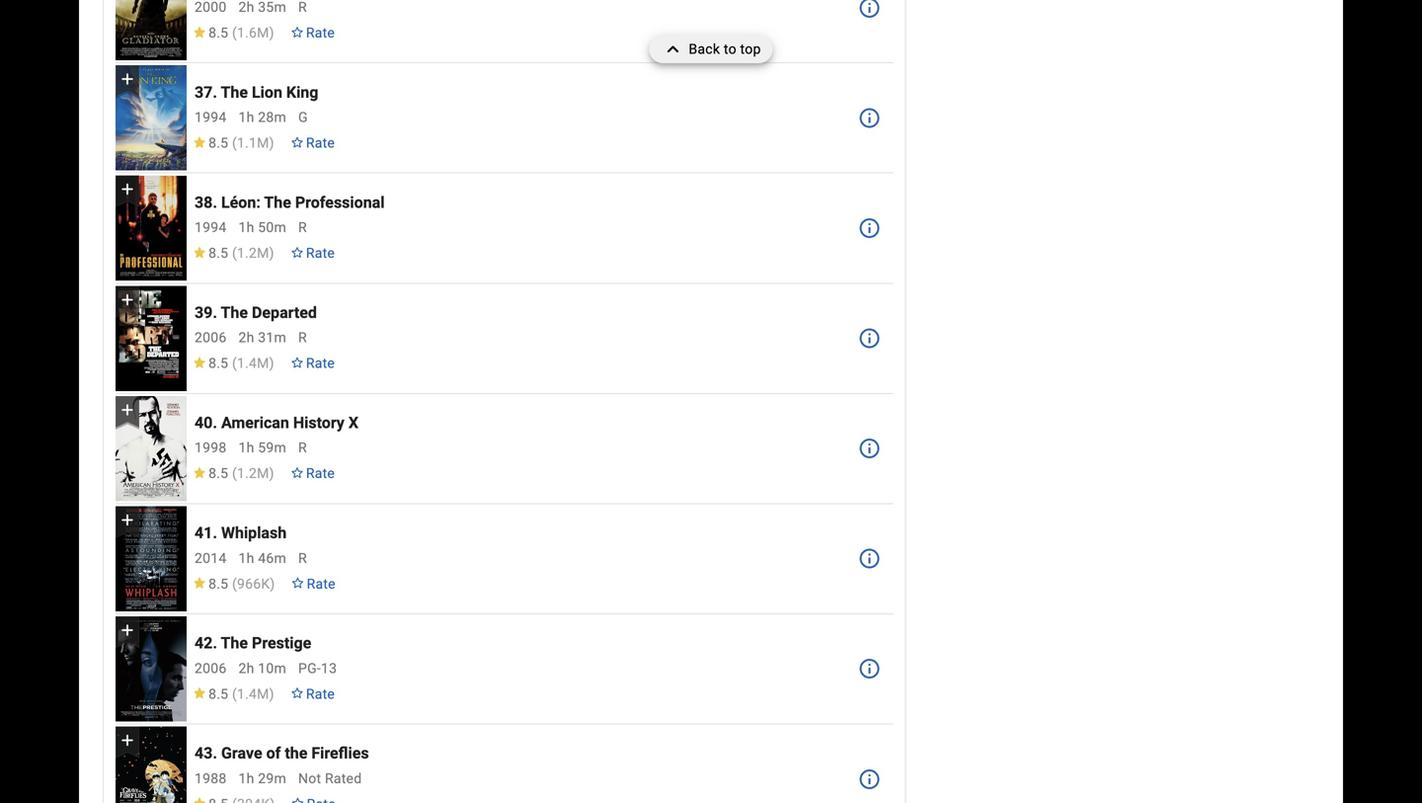 Task type: locate. For each thing, give the bounding box(es) containing it.
r right the 46m
[[298, 550, 307, 566]]

) for 41. whiplash
[[270, 576, 275, 592]]

1h down grave
[[239, 771, 254, 787]]

1.2m for léon:
[[237, 245, 269, 261]]

group left 1998
[[116, 396, 187, 501]]

)
[[269, 25, 274, 41], [269, 135, 274, 151], [269, 245, 274, 261], [269, 355, 274, 372], [269, 466, 274, 482], [270, 576, 275, 592], [269, 686, 274, 702]]

3 star inline image from the top
[[193, 467, 207, 478]]

1 vertical spatial 2h
[[239, 660, 254, 677]]

see more information about the prestige image
[[858, 657, 882, 681]]

7 8.5 from the top
[[209, 686, 229, 702]]

imdb rating: 8.5 element down the 1988
[[193, 797, 275, 803]]

miles teller in whiplash (2014) image
[[116, 506, 187, 612]]

8.5 down 1998
[[209, 466, 229, 482]]

4 group from the top
[[116, 396, 187, 501]]

3 star inline image from the top
[[193, 578, 207, 589]]

imdb rating: 8.5 element down the 2h 31m
[[193, 355, 274, 372]]

38. léon: the professional
[[195, 193, 385, 212]]

1.4m
[[237, 355, 269, 372], [237, 686, 269, 702]]

5 8.5 from the top
[[209, 466, 229, 482]]

8.5 left 1.1m
[[209, 135, 229, 151]]

star border inline image right 966k
[[291, 578, 305, 589]]

1h 50m
[[239, 219, 287, 236]]

( for 42.
[[232, 686, 237, 702]]

star inline image for 42.
[[193, 688, 207, 699]]

imdb rating: 8.5 element for 38.
[[193, 245, 274, 261]]

2 8.5 ( 1.4m ) from the top
[[209, 686, 274, 702]]

40. american history x
[[195, 414, 359, 432]]

add image down the miles teller in whiplash (2014) image
[[118, 620, 137, 640]]

5 ( from the top
[[232, 466, 237, 482]]

see more information about the departed image
[[858, 327, 882, 350]]

star inline image left 8.5 ( 1.1m )
[[193, 137, 207, 148]]

star inline image down 38.
[[193, 247, 207, 258]]

star border inline image down pg-
[[290, 688, 304, 699]]

rate for 38. léon: the professional
[[306, 245, 335, 261]]

6 ( from the top
[[232, 576, 237, 592]]

4 8.5 from the top
[[209, 355, 229, 372]]

1 r from the top
[[298, 219, 307, 236]]

2h
[[239, 330, 254, 346], [239, 660, 254, 677]]

star inline image for 40.
[[193, 467, 207, 478]]

8.5 ( 1.6m )
[[209, 25, 274, 41]]

2 r from the top
[[298, 330, 307, 346]]

group for 43. grave of the fireflies
[[116, 727, 187, 803]]

) for 39. the departed
[[269, 355, 274, 372]]

) down "28m"
[[269, 135, 274, 151]]

1 2h from the top
[[239, 330, 254, 346]]

) for 40. american history x
[[269, 466, 274, 482]]

1h down 'léon:'
[[239, 219, 254, 236]]

4 star inline image from the top
[[193, 688, 207, 699]]

2 group from the top
[[116, 176, 187, 281]]

add image down edward norton in american history x (1998) "image"
[[118, 510, 137, 530]]

1.4m down the 2h 10m
[[237, 686, 269, 702]]

1h left "28m"
[[239, 109, 254, 126]]

0 vertical spatial 1994
[[195, 109, 227, 126]]

2 1.2m from the top
[[237, 466, 269, 482]]

corinne orr, ayano shiraishi, tsutomu tatsumi, j. robert spencer, emily neves, and adam gibbs in grave of the fireflies (1988) image
[[116, 727, 187, 803]]

add image for 42. the prestige
[[118, 620, 137, 640]]

) down 10m
[[269, 686, 274, 702]]

4 add image from the top
[[118, 510, 137, 530]]

imdb rating: 8.5 element down 1998
[[193, 466, 274, 482]]

add image down 'leonardo dicaprio, jack nicholson, and matt damon in the departed (2006)' image
[[118, 400, 137, 420]]

5 imdb rating: 8.5 element from the top
[[193, 466, 274, 482]]

1994 for 37.
[[195, 109, 227, 126]]

8.5 ( 1.1m )
[[209, 135, 274, 151]]

5 1h from the top
[[239, 771, 254, 787]]

group left 37.
[[116, 65, 187, 171]]

star inline image left 8.5 ( 1.6m )
[[193, 26, 207, 38]]

1 star inline image from the top
[[193, 137, 207, 148]]

3 1h from the top
[[239, 440, 254, 456]]

1994 for 38.
[[195, 219, 227, 236]]

38. léon: the professional link
[[195, 193, 385, 212]]

star border inline image down "40. american history x" link
[[290, 467, 304, 478]]

5 group from the top
[[116, 506, 187, 612]]

r for history
[[298, 440, 307, 456]]

add image down matthew broderick in the lion king (1994) image
[[118, 180, 137, 199]]

1 vertical spatial 8.5 ( 1.2m )
[[209, 466, 274, 482]]

2 2h from the top
[[239, 660, 254, 677]]

8.5 down 42.
[[209, 686, 229, 702]]

star border inline image down not
[[291, 798, 305, 803]]

r down history
[[298, 440, 307, 456]]

add image for 40. american history x
[[118, 400, 137, 420]]

59m
[[258, 440, 287, 456]]

1 2006 from the top
[[195, 330, 227, 346]]

2 8.5 from the top
[[209, 135, 229, 151]]

0 vertical spatial star border inline image
[[290, 247, 304, 258]]

1 star inline image from the top
[[193, 26, 207, 38]]

3 r from the top
[[298, 440, 307, 456]]

imdb rating: 8.5 element
[[193, 25, 274, 41], [193, 135, 274, 151], [193, 245, 274, 261], [193, 355, 274, 372], [193, 466, 274, 482], [193, 576, 275, 592], [193, 686, 274, 702], [193, 797, 275, 803]]

r right 31m
[[298, 330, 307, 346]]

8.5 ( 1.4m ) down the 2h 10m
[[209, 686, 274, 702]]

pg-
[[298, 660, 321, 677]]

group left 38.
[[116, 176, 187, 281]]

star border inline image down 38. léon: the professional link
[[290, 247, 304, 258]]

star border inline image for departed
[[290, 357, 304, 368]]

prestige
[[252, 634, 312, 653]]

1 vertical spatial 2006
[[195, 660, 227, 677]]

r down 38. léon: the professional link
[[298, 219, 307, 236]]

rated
[[325, 771, 362, 787]]

rate down professional
[[306, 245, 335, 261]]

back
[[689, 41, 721, 57]]

add image down natalie portman and jean reno in léon: the professional (1994) image
[[118, 290, 137, 310]]

group left 43.
[[116, 727, 187, 803]]

group left 42.
[[116, 617, 187, 722]]

42.
[[195, 634, 217, 653]]

group left 39.
[[116, 286, 187, 391]]

8.5 down 38.
[[209, 245, 229, 261]]

7 ( from the top
[[232, 686, 237, 702]]

8.5
[[209, 25, 229, 41], [209, 135, 229, 151], [209, 245, 229, 261], [209, 355, 229, 372], [209, 466, 229, 482], [209, 576, 229, 592], [209, 686, 229, 702]]

1h left 59m
[[239, 440, 254, 456]]

star inline image
[[193, 137, 207, 148], [193, 357, 207, 368], [193, 467, 207, 478], [193, 798, 207, 803]]

3 ( from the top
[[232, 245, 237, 261]]

(
[[232, 25, 237, 41], [232, 135, 237, 151], [232, 245, 237, 261], [232, 355, 237, 372], [232, 466, 237, 482], [232, 576, 237, 592], [232, 686, 237, 702]]

) down 31m
[[269, 355, 274, 372]]

the
[[221, 83, 248, 102], [264, 193, 291, 212], [221, 303, 248, 322], [221, 634, 248, 653]]

8.5 down 2014 at the bottom of page
[[209, 576, 229, 592]]

group for 38. léon: the professional
[[116, 176, 187, 281]]

rate button for 42. the prestige
[[282, 677, 343, 712]]

add image
[[118, 400, 137, 420], [118, 731, 137, 750]]

r
[[298, 219, 307, 236], [298, 330, 307, 346], [298, 440, 307, 456], [298, 550, 307, 566]]

0 vertical spatial 2006
[[195, 330, 227, 346]]

2 star inline image from the top
[[193, 247, 207, 258]]

1 8.5 from the top
[[209, 25, 229, 41]]

1994 down 37.
[[195, 109, 227, 126]]

2 1.4m from the top
[[237, 686, 269, 702]]

rate button
[[282, 15, 343, 51], [282, 126, 343, 161], [282, 236, 343, 271], [282, 346, 343, 382], [282, 456, 343, 492], [283, 566, 344, 602], [282, 677, 343, 712]]

imdb rating: 8.5 element down the 1h 50m
[[193, 245, 274, 261]]

2 vertical spatial star border inline image
[[290, 688, 304, 699]]

star inline image down 2014 at the bottom of page
[[193, 578, 207, 589]]

0 vertical spatial 8.5 ( 1.2m )
[[209, 245, 274, 261]]

rate down g at the top left
[[306, 135, 335, 151]]

1h
[[239, 109, 254, 126], [239, 219, 254, 236], [239, 440, 254, 456], [239, 550, 254, 566], [239, 771, 254, 787]]

russell crowe in gladiator (2000) image
[[116, 0, 187, 60]]

pg-13
[[298, 660, 337, 677]]

the up 50m
[[264, 193, 291, 212]]

the for prestige
[[221, 634, 248, 653]]

1h 28m
[[239, 109, 287, 126]]

1 1.2m from the top
[[237, 245, 269, 261]]

star border inline image down g at the top left
[[290, 137, 304, 148]]

star inline image down 39.
[[193, 357, 207, 368]]

1.2m for american
[[237, 466, 269, 482]]

2 imdb rating: 8.5 element from the top
[[193, 135, 274, 151]]

8.5 for 38.
[[209, 245, 229, 261]]

see more information about the lion king image
[[858, 106, 882, 130]]

) down 59m
[[269, 466, 274, 482]]

2006 down 39.
[[195, 330, 227, 346]]

8.5 ( 1.4m ) for departed
[[209, 355, 274, 372]]

rate for 37. the lion king
[[306, 135, 335, 151]]

1 vertical spatial 8.5 ( 1.4m )
[[209, 686, 274, 702]]

group left 2014 at the bottom of page
[[116, 506, 187, 612]]

1 vertical spatial 1.4m
[[237, 686, 269, 702]]

1 add image from the top
[[118, 400, 137, 420]]

1994
[[195, 109, 227, 126], [195, 219, 227, 236]]

the right 42.
[[221, 634, 248, 653]]

8.5 ( 1.2m ) down the 1h 50m
[[209, 245, 274, 261]]

1 add image from the top
[[118, 69, 137, 89]]

3 8.5 from the top
[[209, 245, 229, 261]]

rate button for 39. the departed
[[282, 346, 343, 382]]

4 1h from the top
[[239, 550, 254, 566]]

star border inline image
[[290, 26, 304, 38], [290, 137, 304, 148], [290, 357, 304, 368], [290, 467, 304, 478], [291, 798, 305, 803]]

2 1994 from the top
[[195, 219, 227, 236]]

léon:
[[221, 193, 261, 212]]

1 vertical spatial add image
[[118, 731, 137, 750]]

1 ( from the top
[[232, 25, 237, 41]]

1998
[[195, 440, 227, 456]]

to
[[724, 41, 737, 57]]

2 ( from the top
[[232, 135, 237, 151]]

( for 37.
[[232, 135, 237, 151]]

the for departed
[[221, 303, 248, 322]]

1 group from the top
[[116, 65, 187, 171]]

8.5 ( 1.2m ) for léon:
[[209, 245, 274, 261]]

star border inline image right "1.6m"
[[290, 26, 304, 38]]

2 2006 from the top
[[195, 660, 227, 677]]

5 add image from the top
[[118, 620, 137, 640]]

rate for 40. american history x
[[306, 466, 335, 482]]

r for departed
[[298, 330, 307, 346]]

grave
[[221, 744, 262, 763]]

) for 37. the lion king
[[269, 135, 274, 151]]

rate up history
[[306, 355, 335, 372]]

leonardo dicaprio, jack nicholson, and matt damon in the departed (2006) image
[[116, 286, 187, 391]]

1.4m for prestige
[[237, 686, 269, 702]]

1 1h from the top
[[239, 109, 254, 126]]

38.
[[195, 193, 217, 212]]

star border inline image down departed
[[290, 357, 304, 368]]

41. whiplash link
[[195, 524, 287, 543]]

6 group from the top
[[116, 617, 187, 722]]

2 1h from the top
[[239, 219, 254, 236]]

2 add image from the top
[[118, 180, 137, 199]]

13
[[321, 660, 337, 677]]

christian bale, hugh jackman, and scarlett johansson in the prestige (2006) image
[[116, 617, 187, 722]]

imdb rating: 8.5 element up '37. the lion king'
[[193, 25, 274, 41]]

50m
[[258, 219, 287, 236]]

) down 50m
[[269, 245, 274, 261]]

see more information about gladiator image
[[858, 0, 882, 20]]

star border inline image
[[290, 247, 304, 258], [291, 578, 305, 589], [290, 688, 304, 699]]

rate button for 38. léon: the professional
[[282, 236, 343, 271]]

add image down 'russell crowe in gladiator (2000)' image
[[118, 69, 137, 89]]

rate right 966k
[[307, 576, 336, 592]]

8.5 ( 1.2m )
[[209, 245, 274, 261], [209, 466, 274, 482]]

see more information about american history x image
[[858, 437, 882, 461]]

star inline image for 37.
[[193, 137, 207, 148]]

star border inline image for prestige
[[290, 688, 304, 699]]

rate down pg-13
[[306, 686, 335, 702]]

add image down christian bale, hugh jackman, and scarlett johansson in the prestige (2006) image in the bottom of the page
[[118, 731, 137, 750]]

4 imdb rating: 8.5 element from the top
[[193, 355, 274, 372]]

0 vertical spatial 1.4m
[[237, 355, 269, 372]]

2h left 31m
[[239, 330, 254, 346]]

( for 39.
[[232, 355, 237, 372]]

2 8.5 ( 1.2m ) from the top
[[209, 466, 274, 482]]

8.5 ( 1.2m ) down 1h 59m
[[209, 466, 274, 482]]

8 imdb rating: 8.5 element from the top
[[193, 797, 275, 803]]

star inline image down 1998
[[193, 467, 207, 478]]

7 group from the top
[[116, 727, 187, 803]]

8.5 ( 1.4m )
[[209, 355, 274, 372], [209, 686, 274, 702]]

professional
[[295, 193, 385, 212]]

1994 down 38.
[[195, 219, 227, 236]]

1 1994 from the top
[[195, 109, 227, 126]]

1 8.5 ( 1.2m ) from the top
[[209, 245, 274, 261]]

star border inline image for of
[[291, 798, 305, 803]]

39. the departed link
[[195, 303, 317, 322]]

the right 37.
[[221, 83, 248, 102]]

8.5 left "1.6m"
[[209, 25, 229, 41]]

edward norton in american history x (1998) image
[[116, 396, 187, 501]]

imdb rating: 8.5 element for 39.
[[193, 355, 274, 372]]

add image for 41. whiplash
[[118, 510, 137, 530]]

1 vertical spatial 1994
[[195, 219, 227, 236]]

6 8.5 from the top
[[209, 576, 229, 592]]

1h for whiplash
[[239, 550, 254, 566]]

rate for 41. whiplash
[[307, 576, 336, 592]]

1.2m
[[237, 245, 269, 261], [237, 466, 269, 482]]

39.
[[195, 303, 217, 322]]

2006
[[195, 330, 227, 346], [195, 660, 227, 677]]

not rated
[[298, 771, 362, 787]]

rate button for 37. the lion king
[[282, 126, 343, 161]]

2 add image from the top
[[118, 731, 137, 750]]

rate down history
[[306, 466, 335, 482]]

1 8.5 ( 1.4m ) from the top
[[209, 355, 274, 372]]

0 vertical spatial 2h
[[239, 330, 254, 346]]

star inline image down the 1988
[[193, 798, 207, 803]]

1 vertical spatial star border inline image
[[291, 578, 305, 589]]

) down the 46m
[[270, 576, 275, 592]]

imdb rating: 8.5 element down 1h 28m on the top left of page
[[193, 135, 274, 151]]

star inline image down 42.
[[193, 688, 207, 699]]

43. grave of the fireflies
[[195, 744, 369, 763]]

star inline image for 41.
[[193, 578, 207, 589]]

the right 39.
[[221, 303, 248, 322]]

group
[[116, 65, 187, 171], [116, 176, 187, 281], [116, 286, 187, 391], [116, 396, 187, 501], [116, 506, 187, 612], [116, 617, 187, 722], [116, 727, 187, 803]]

rate
[[306, 25, 335, 41], [306, 135, 335, 151], [306, 245, 335, 261], [306, 355, 335, 372], [306, 466, 335, 482], [307, 576, 336, 592], [306, 686, 335, 702]]

rate for 39. the departed
[[306, 355, 335, 372]]

imdb rating: 8.5 element down 2014 at the bottom of page
[[193, 576, 275, 592]]

6 imdb rating: 8.5 element from the top
[[193, 576, 275, 592]]

1.2m down the 1h 50m
[[237, 245, 269, 261]]

1.2m down 1h 59m
[[237, 466, 269, 482]]

8.5 down 39.
[[209, 355, 229, 372]]

add image
[[118, 69, 137, 89], [118, 180, 137, 199], [118, 290, 137, 310], [118, 510, 137, 530], [118, 620, 137, 640]]

3 group from the top
[[116, 286, 187, 391]]

star inline image
[[193, 26, 207, 38], [193, 247, 207, 258], [193, 578, 207, 589], [193, 688, 207, 699]]

4 ( from the top
[[232, 355, 237, 372]]

1h down '41. whiplash' link
[[239, 550, 254, 566]]

1 vertical spatial 1.2m
[[237, 466, 269, 482]]

2 star inline image from the top
[[193, 357, 207, 368]]

0 vertical spatial 1.2m
[[237, 245, 269, 261]]

0 vertical spatial 8.5 ( 1.4m )
[[209, 355, 274, 372]]

1 1.4m from the top
[[237, 355, 269, 372]]

1988
[[195, 771, 227, 787]]

8.5 ( 1.4m ) down the 2h 31m
[[209, 355, 274, 372]]

3 add image from the top
[[118, 290, 137, 310]]

4 star inline image from the top
[[193, 798, 207, 803]]

imdb rating: 8.5 element down the 2h 10m
[[193, 686, 274, 702]]

king
[[286, 83, 319, 102]]

2h left 10m
[[239, 660, 254, 677]]

1.4m down the 2h 31m
[[237, 355, 269, 372]]

rate for 42. the prestige
[[306, 686, 335, 702]]

0 vertical spatial add image
[[118, 400, 137, 420]]

3 imdb rating: 8.5 element from the top
[[193, 245, 274, 261]]

8.5 for 40.
[[209, 466, 229, 482]]

7 imdb rating: 8.5 element from the top
[[193, 686, 274, 702]]

2006 down 42.
[[195, 660, 227, 677]]



Task type: vqa. For each thing, say whether or not it's contained in the screenshot.
"Joaquin Phoenix in Napoleon (2023)" image
no



Task type: describe. For each thing, give the bounding box(es) containing it.
back to top
[[689, 41, 761, 57]]

10m
[[258, 660, 287, 677]]

( for 38.
[[232, 245, 237, 261]]

966k
[[237, 576, 270, 592]]

star inline image for 39.
[[193, 357, 207, 368]]

1h for grave
[[239, 771, 254, 787]]

8.5 for 42.
[[209, 686, 229, 702]]

39. the departed
[[195, 303, 317, 322]]

the
[[285, 744, 308, 763]]

expand less image
[[661, 36, 689, 63]]

group for 39. the departed
[[116, 286, 187, 391]]

41.
[[195, 524, 217, 543]]

back to top button
[[650, 36, 773, 63]]

2h 10m
[[239, 660, 287, 677]]

x
[[349, 414, 359, 432]]

see more information about léon: the professional image
[[858, 216, 882, 240]]

8.5 ( 1.4m ) for prestige
[[209, 686, 274, 702]]

2h for departed
[[239, 330, 254, 346]]

4 r from the top
[[298, 550, 307, 566]]

) up lion at the left
[[269, 25, 274, 41]]

8.5 for 37.
[[209, 135, 229, 151]]

37. the lion king
[[195, 83, 319, 102]]

1h 29m
[[239, 771, 287, 787]]

add image for 37. the lion king
[[118, 69, 137, 89]]

8.5 ( 966k )
[[209, 576, 275, 592]]

imdb rating: 8.5 element for 42.
[[193, 686, 274, 702]]

rate button for 40. american history x
[[282, 456, 343, 492]]

imdb rating: 8.5 element for 40.
[[193, 466, 274, 482]]

lion
[[252, 83, 283, 102]]

1.4m for departed
[[237, 355, 269, 372]]

natalie portman and jean reno in léon: the professional (1994) image
[[116, 176, 187, 281]]

) for 42. the prestige
[[269, 686, 274, 702]]

g
[[298, 109, 308, 126]]

see more information about whiplash image
[[858, 547, 882, 571]]

1.6m
[[237, 25, 269, 41]]

imdb rating: 8.5 element for 43.
[[193, 797, 275, 803]]

1h 59m
[[239, 440, 287, 456]]

rate up king
[[306, 25, 335, 41]]

( for 41.
[[232, 576, 237, 592]]

departed
[[252, 303, 317, 322]]

of
[[266, 744, 281, 763]]

star border inline image for history
[[290, 467, 304, 478]]

41. whiplash
[[195, 524, 287, 543]]

2014
[[195, 550, 227, 566]]

43. grave of the fireflies link
[[195, 744, 369, 763]]

40.
[[195, 414, 217, 432]]

star inline image for 43.
[[193, 798, 207, 803]]

star border inline image for lion
[[290, 137, 304, 148]]

28m
[[258, 109, 287, 126]]

37. the lion king link
[[195, 83, 319, 102]]

matthew broderick in the lion king (1994) image
[[116, 65, 187, 171]]

history
[[293, 414, 345, 432]]

add image for 38. léon: the professional
[[118, 180, 137, 199]]

group for 40. american history x
[[116, 396, 187, 501]]

1h for the
[[239, 109, 254, 126]]

46m
[[258, 550, 287, 566]]

rate button for 41. whiplash
[[283, 566, 344, 602]]

star inline image for 38.
[[193, 247, 207, 258]]

not
[[298, 771, 321, 787]]

2h 31m
[[239, 330, 287, 346]]

8.5 for 41.
[[209, 576, 229, 592]]

1 imdb rating: 8.5 element from the top
[[193, 25, 274, 41]]

) for 38. léon: the professional
[[269, 245, 274, 261]]

42. the prestige
[[195, 634, 312, 653]]

the for lion
[[221, 83, 248, 102]]

imdb rating: 8.5 element for 37.
[[193, 135, 274, 151]]

group for 42. the prestige
[[116, 617, 187, 722]]

star border inline image for the
[[290, 247, 304, 258]]

top
[[741, 41, 761, 57]]

1.1m
[[237, 135, 269, 151]]

american
[[221, 414, 289, 432]]

2006 for 42.
[[195, 660, 227, 677]]

whiplash
[[221, 524, 287, 543]]

add image for 39. the departed
[[118, 290, 137, 310]]

r for the
[[298, 219, 307, 236]]

1h for american
[[239, 440, 254, 456]]

8.5 ( 1.2m ) for american
[[209, 466, 274, 482]]

2006 for 39.
[[195, 330, 227, 346]]

group for 41. whiplash
[[116, 506, 187, 612]]

see more information about grave of the fireflies image
[[858, 768, 882, 791]]

group for 37. the lion king
[[116, 65, 187, 171]]

imdb rating: 8.5 element for 41.
[[193, 576, 275, 592]]

37.
[[195, 83, 217, 102]]

29m
[[258, 771, 287, 787]]

8.5 for 39.
[[209, 355, 229, 372]]

2h for prestige
[[239, 660, 254, 677]]

43.
[[195, 744, 217, 763]]

1h 46m
[[239, 550, 287, 566]]

( for 40.
[[232, 466, 237, 482]]

add image for 43. grave of the fireflies
[[118, 731, 137, 750]]

40. american history x link
[[195, 414, 359, 433]]

fireflies
[[312, 744, 369, 763]]

42. the prestige link
[[195, 634, 312, 653]]

1h for léon:
[[239, 219, 254, 236]]

31m
[[258, 330, 287, 346]]



